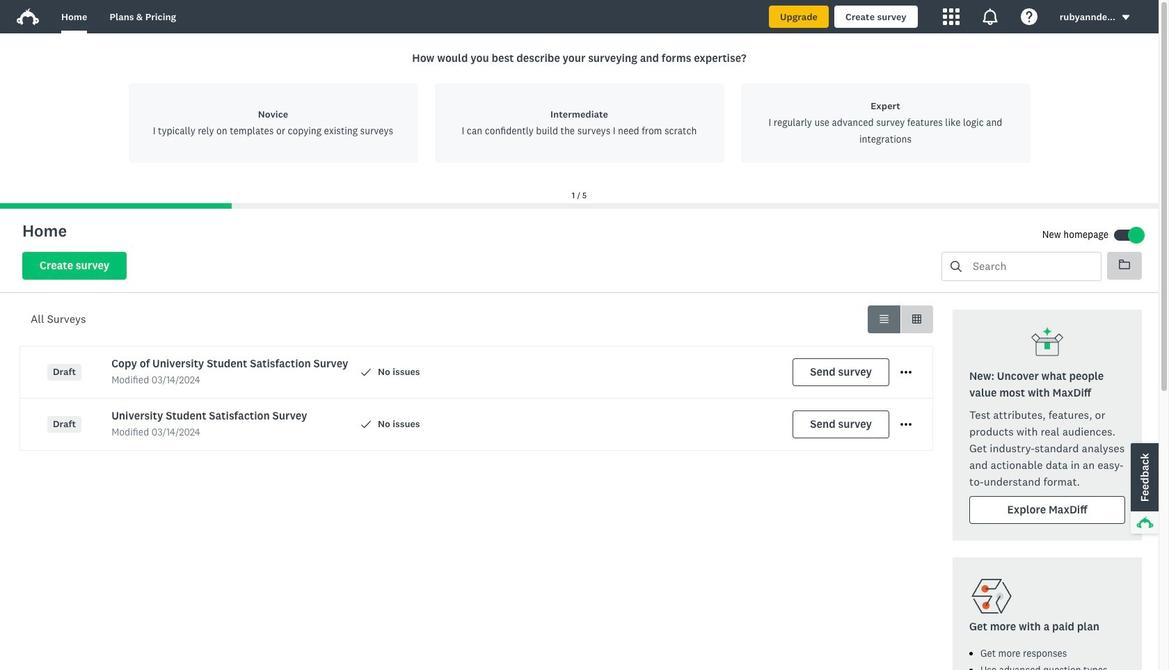 Task type: vqa. For each thing, say whether or not it's contained in the screenshot.
Lock icon
no



Task type: locate. For each thing, give the bounding box(es) containing it.
1 open menu image from the top
[[901, 367, 912, 378]]

1 brand logo image from the top
[[17, 6, 39, 28]]

search image
[[951, 261, 962, 272]]

group
[[868, 306, 934, 334]]

brand logo image
[[17, 6, 39, 28], [17, 8, 39, 25]]

2 open menu image from the top
[[901, 371, 912, 374]]

notification center icon image
[[982, 8, 999, 25]]

dropdown arrow icon image
[[1122, 13, 1132, 22], [1123, 15, 1130, 20]]

Search text field
[[962, 253, 1102, 281]]

products icon image
[[943, 8, 960, 25], [943, 8, 960, 25]]

help icon image
[[1021, 8, 1038, 25]]

3 open menu image from the top
[[901, 424, 912, 426]]

open menu image
[[901, 367, 912, 378], [901, 371, 912, 374], [901, 424, 912, 426]]

dialog
[[0, 33, 1159, 209]]



Task type: describe. For each thing, give the bounding box(es) containing it.
no issues image
[[361, 420, 371, 430]]

folders image
[[1120, 260, 1131, 269]]

response based pricing icon image
[[970, 574, 1015, 619]]

no issues image
[[361, 368, 371, 378]]

2 brand logo image from the top
[[17, 8, 39, 25]]

folders image
[[1120, 259, 1131, 270]]

open menu image for no issues icon
[[901, 424, 912, 426]]

max diff icon image
[[1031, 327, 1065, 360]]

open menu image for no issues image
[[901, 371, 912, 374]]

open menu image
[[901, 419, 912, 430]]

search image
[[951, 261, 962, 272]]



